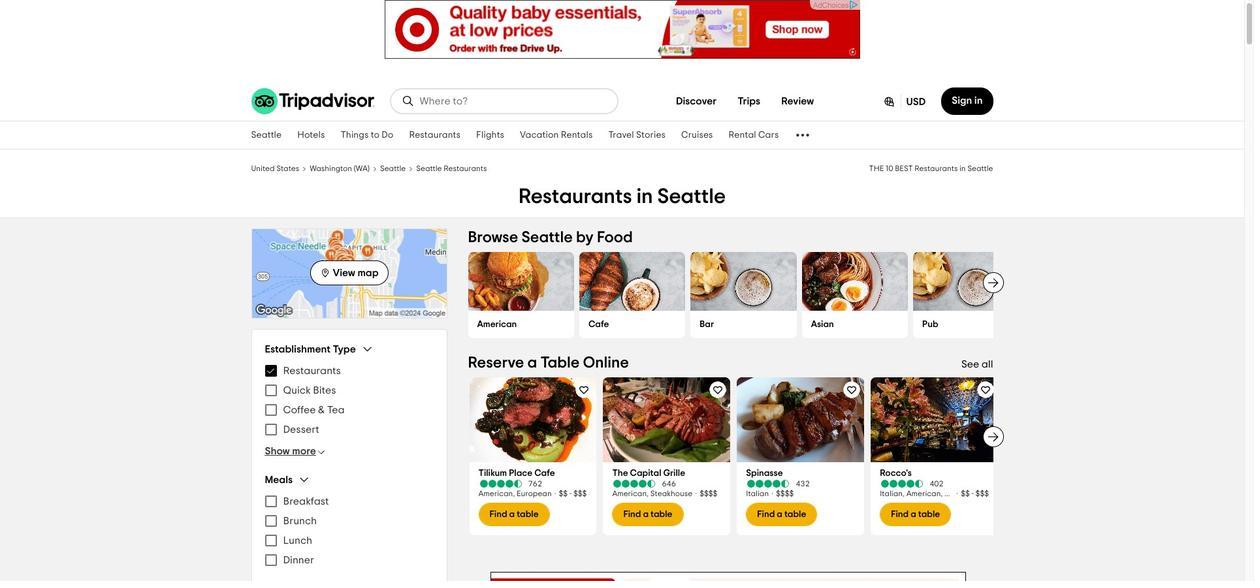 Task type: locate. For each thing, give the bounding box(es) containing it.
american, european
[[478, 490, 552, 498]]

find a table button down american, steakhouse
[[612, 503, 684, 527]]

4 find a table link from the left
[[880, 503, 989, 527]]

sign
[[952, 95, 972, 106]]

- for tilikum place cafe
[[569, 490, 572, 498]]

2 table from the left
[[651, 510, 673, 519]]

$$$$ right steakhouse
[[700, 490, 717, 498]]

table
[[517, 510, 539, 519], [651, 510, 673, 519], [784, 510, 806, 519], [918, 510, 940, 519]]

do
[[382, 131, 393, 140]]

restaurants right best
[[915, 165, 958, 172]]

american, down tilikum
[[478, 490, 515, 498]]

$$
[[559, 490, 568, 498], [961, 490, 970, 498]]

find a table link down italian, american, bar, pizza
[[880, 503, 989, 527]]

None search field
[[391, 89, 617, 113]]

travel stories
[[608, 131, 666, 140]]

find a table link down european on the bottom of the page
[[478, 503, 587, 527]]

things
[[341, 131, 369, 140]]

1 table from the left
[[517, 510, 539, 519]]

find a table down american, steakhouse
[[623, 510, 673, 519]]

european
[[517, 490, 552, 498]]

&
[[318, 405, 325, 415]]

see all link
[[961, 359, 993, 370]]

a
[[527, 355, 537, 371], [509, 510, 515, 519], [643, 510, 649, 519], [777, 510, 783, 519], [911, 510, 916, 519]]

1 $$ from the left
[[559, 490, 568, 498]]

1 find a table link from the left
[[478, 503, 587, 527]]

1 american, from the left
[[478, 490, 515, 498]]

3 table from the left
[[784, 510, 806, 519]]

1 $$ - $$$ from the left
[[559, 490, 587, 498]]

0 vertical spatial group
[[265, 343, 433, 458]]

rental
[[729, 131, 756, 140]]

type
[[333, 344, 356, 354]]

2 horizontal spatial american,
[[906, 490, 943, 498]]

3 find a table link from the left
[[746, 503, 855, 527]]

2 group from the top
[[265, 474, 433, 570]]

0 horizontal spatial $$$$
[[700, 490, 717, 498]]

american, down 4.5 of 5 bubbles. 402 reviews element
[[906, 490, 943, 498]]

the 10  best restaurants in seattle
[[869, 165, 993, 172]]

table down 432 link
[[784, 510, 806, 519]]

0 horizontal spatial american,
[[478, 490, 515, 498]]

restaurants link
[[401, 122, 468, 149]]

restaurants down flights link
[[444, 165, 487, 172]]

travel stories link
[[601, 122, 674, 149]]

find a table button for tilikum place cafe
[[478, 503, 550, 527]]

search image
[[401, 95, 414, 108]]

$$ for rocco's
[[961, 490, 970, 498]]

find a table for tilikum place cafe
[[490, 510, 539, 519]]

find a table button down 'italian' at the bottom of page
[[746, 503, 817, 527]]

0 vertical spatial seattle link
[[243, 122, 290, 149]]

washington
[[310, 165, 352, 172]]

pizza
[[961, 490, 979, 498]]

table for spinasse
[[784, 510, 806, 519]]

stories
[[636, 131, 666, 140]]

1 horizontal spatial $$$$
[[776, 490, 794, 498]]

find a table down 'italian' at the bottom of page
[[757, 510, 806, 519]]

american,
[[478, 490, 515, 498], [612, 490, 649, 498], [906, 490, 943, 498]]

$$$ for tilikum place cafe
[[573, 490, 587, 498]]

rocco's link
[[880, 468, 989, 479]]

2 vertical spatial in
[[637, 186, 653, 207]]

online
[[583, 355, 629, 371]]

2 $$ from the left
[[961, 490, 970, 498]]

in
[[975, 95, 983, 106], [960, 165, 966, 172], [637, 186, 653, 207]]

$$$$ down 432 link
[[776, 490, 794, 498]]

view map
[[333, 268, 379, 278]]

1 horizontal spatial $$$
[[976, 490, 989, 498]]

find down italian,
[[891, 510, 909, 519]]

1 menu from the top
[[265, 361, 433, 440]]

3 find from the left
[[757, 510, 775, 519]]

flights link
[[468, 122, 512, 149]]

2 find a table link from the left
[[612, 503, 721, 527]]

states
[[276, 165, 299, 172]]

find a table button for spinasse
[[746, 503, 817, 527]]

advertisement element
[[384, 0, 860, 59], [490, 572, 966, 581]]

asian
[[811, 320, 834, 329]]

a down '4.5 of 5 bubbles. 432 reviews' element
[[777, 510, 783, 519]]

all
[[982, 359, 993, 370]]

a down american, european
[[509, 510, 515, 519]]

rentals
[[561, 131, 593, 140]]

2 horizontal spatial in
[[975, 95, 983, 106]]

view map button
[[310, 260, 388, 285]]

2 american, from the left
[[612, 490, 649, 498]]

cafe inside "link"
[[588, 320, 609, 329]]

1 - from the left
[[569, 490, 572, 498]]

united
[[251, 165, 275, 172]]

in right sign
[[975, 95, 983, 106]]

seattle link right (wa)
[[380, 163, 406, 173]]

10
[[886, 165, 893, 172]]

0 horizontal spatial in
[[637, 186, 653, 207]]

next image
[[987, 431, 1000, 444]]

0 horizontal spatial -
[[569, 490, 572, 498]]

3 find a table from the left
[[757, 510, 806, 519]]

find down 'italian' at the bottom of page
[[757, 510, 775, 519]]

cafe up 762
[[534, 469, 555, 478]]

find down american, steakhouse
[[623, 510, 641, 519]]

1 horizontal spatial -
[[972, 490, 974, 498]]

0 vertical spatial menu
[[265, 361, 433, 440]]

1 vertical spatial group
[[265, 474, 433, 570]]

2 - from the left
[[972, 490, 974, 498]]

cafe
[[588, 320, 609, 329], [534, 469, 555, 478]]

$$ - $$$ right the bar,
[[961, 490, 989, 498]]

restaurants inside group
[[283, 366, 341, 376]]

0 horizontal spatial cafe
[[534, 469, 555, 478]]

food
[[597, 230, 633, 246]]

0 horizontal spatial $$$
[[573, 490, 587, 498]]

cafe up online
[[588, 320, 609, 329]]

Search search field
[[420, 95, 607, 107]]

1 $$$$ from the left
[[700, 490, 717, 498]]

table down italian, american, bar, pizza
[[918, 510, 940, 519]]

$$$
[[573, 490, 587, 498], [976, 490, 989, 498]]

1 vertical spatial menu
[[265, 492, 433, 570]]

pub
[[922, 320, 938, 329]]

- right the bar,
[[972, 490, 974, 498]]

group containing establishment type
[[265, 343, 433, 458]]

find
[[490, 510, 507, 519], [623, 510, 641, 519], [757, 510, 775, 519], [891, 510, 909, 519]]

$$ - $$$ right european on the bottom of the page
[[559, 490, 587, 498]]

1 horizontal spatial cafe
[[588, 320, 609, 329]]

see all
[[961, 359, 993, 370]]

find a table link for spinasse
[[746, 503, 855, 527]]

more
[[292, 446, 316, 457]]

1 horizontal spatial in
[[960, 165, 966, 172]]

646
[[662, 480, 676, 488]]

$$ right european on the bottom of the page
[[559, 490, 568, 498]]

2 $$$$ from the left
[[776, 490, 794, 498]]

find a table button down italian, american, bar, pizza
[[880, 503, 951, 527]]

restaurants
[[409, 131, 461, 140], [444, 165, 487, 172], [915, 165, 958, 172], [519, 186, 632, 207], [283, 366, 341, 376]]

1 horizontal spatial $$
[[961, 490, 970, 498]]

group
[[265, 343, 433, 458], [265, 474, 433, 570]]

4 find from the left
[[891, 510, 909, 519]]

american, down 'the'
[[612, 490, 649, 498]]

762
[[528, 480, 542, 488]]

show more button
[[265, 445, 326, 458]]

$$$ right the bar,
[[976, 490, 989, 498]]

0 vertical spatial advertisement element
[[384, 0, 860, 59]]

4 table from the left
[[918, 510, 940, 519]]

0 horizontal spatial seattle link
[[243, 122, 290, 149]]

a for rocco's
[[911, 510, 916, 519]]

-
[[569, 490, 572, 498], [972, 490, 974, 498]]

a down italian, american, bar, pizza
[[911, 510, 916, 519]]

$$$ right european on the bottom of the page
[[573, 490, 587, 498]]

american, for the
[[612, 490, 649, 498]]

table down american, steakhouse
[[651, 510, 673, 519]]

seattle link up united
[[243, 122, 290, 149]]

in for sign in
[[975, 95, 983, 106]]

seattle restaurants
[[416, 165, 487, 172]]

find a table link down steakhouse
[[612, 503, 721, 527]]

trips
[[738, 96, 760, 106]]

find a table down italian, american, bar, pizza
[[891, 510, 940, 519]]

find a table
[[490, 510, 539, 519], [623, 510, 673, 519], [757, 510, 806, 519], [891, 510, 940, 519]]

4.5 of 5 bubbles. 762 reviews element
[[478, 479, 587, 489]]

1 horizontal spatial seattle link
[[380, 163, 406, 173]]

table down european on the bottom of the page
[[517, 510, 539, 519]]

1 vertical spatial in
[[960, 165, 966, 172]]

- right european on the bottom of the page
[[569, 490, 572, 498]]

find a table button
[[478, 503, 550, 527], [612, 503, 684, 527], [746, 503, 817, 527], [880, 503, 951, 527]]

next image
[[987, 276, 1000, 290]]

4 find a table from the left
[[891, 510, 940, 519]]

1 $$$ from the left
[[573, 490, 587, 498]]

0 horizontal spatial $$
[[559, 490, 568, 498]]

map
[[358, 268, 379, 278]]

in right best
[[960, 165, 966, 172]]

0 horizontal spatial $$ - $$$
[[559, 490, 587, 498]]

2 $$$ from the left
[[976, 490, 989, 498]]

restaurants up seattle restaurants
[[409, 131, 461, 140]]

4.5 of 5 bubbles. 646 reviews element
[[612, 479, 721, 489]]

432
[[796, 480, 810, 488]]

menu
[[265, 361, 433, 440], [265, 492, 433, 570]]

in down stories at the right top of the page
[[637, 186, 653, 207]]

restaurants up quick bites at the bottom
[[283, 366, 341, 376]]

3 find a table button from the left
[[746, 503, 817, 527]]

1 find from the left
[[490, 510, 507, 519]]

a down american, steakhouse
[[643, 510, 649, 519]]

$$ right the bar,
[[961, 490, 970, 498]]

0 vertical spatial in
[[975, 95, 983, 106]]

american link
[[468, 311, 574, 338]]

1 group from the top
[[265, 343, 433, 458]]

find a table for rocco's
[[891, 510, 940, 519]]

usd
[[906, 97, 926, 107]]

restaurants inside "link"
[[409, 131, 461, 140]]

2 find a table button from the left
[[612, 503, 684, 527]]

1 horizontal spatial american,
[[612, 490, 649, 498]]

1 find a table button from the left
[[478, 503, 550, 527]]

best
[[895, 165, 913, 172]]

2 find a table from the left
[[623, 510, 673, 519]]

cruises link
[[674, 122, 721, 149]]

asian link
[[802, 311, 908, 338]]

find a table down american, european
[[490, 510, 539, 519]]

2 $$ - $$$ from the left
[[961, 490, 989, 498]]

find a table button down american, european
[[478, 503, 550, 527]]

0 vertical spatial cafe
[[588, 320, 609, 329]]

reserve a table online
[[468, 355, 629, 371]]

bites
[[313, 385, 336, 396]]

find down american, european
[[490, 510, 507, 519]]

2 find from the left
[[623, 510, 641, 519]]

(wa)
[[354, 165, 370, 172]]

4 find a table button from the left
[[880, 503, 951, 527]]

american, for tilikum
[[478, 490, 515, 498]]

find for tilikum place cafe
[[490, 510, 507, 519]]

1 horizontal spatial $$ - $$$
[[961, 490, 989, 498]]

2 menu from the top
[[265, 492, 433, 570]]

find a table button for rocco's
[[880, 503, 951, 527]]

1 find a table from the left
[[490, 510, 539, 519]]

establishment
[[265, 344, 331, 354]]

italian
[[746, 490, 769, 498]]

tilikum place cafe link
[[478, 468, 587, 479]]

see
[[961, 359, 979, 370]]

find a table link down 432 link
[[746, 503, 855, 527]]



Task type: vqa. For each thing, say whether or not it's contained in the screenshot.
view map "button"
yes



Task type: describe. For each thing, give the bounding box(es) containing it.
find for rocco's
[[891, 510, 909, 519]]

tea
[[327, 405, 345, 415]]

$$ - $$$ for tilikum place cafe
[[559, 490, 587, 498]]

things to do
[[341, 131, 393, 140]]

view
[[333, 268, 355, 278]]

to
[[371, 131, 380, 140]]

the capital grille
[[612, 469, 685, 478]]

capital
[[630, 469, 661, 478]]

a for the capital grille
[[643, 510, 649, 519]]

meals
[[265, 475, 293, 485]]

menu containing breakfast
[[265, 492, 433, 570]]

bar
[[700, 320, 714, 329]]

rental cars
[[729, 131, 779, 140]]

1 vertical spatial cafe
[[534, 469, 555, 478]]

american, steakhouse
[[612, 490, 693, 498]]

the
[[869, 165, 884, 172]]

find a table for the capital grille
[[623, 510, 673, 519]]

rental cars link
[[721, 122, 787, 149]]

brunch
[[283, 516, 317, 527]]

italian, american, bar, pizza
[[880, 490, 979, 498]]

restaurants in seattle
[[519, 186, 726, 207]]

menu containing restaurants
[[265, 361, 433, 440]]

find a table link for the capital grille
[[612, 503, 721, 527]]

washington (wa) link
[[310, 163, 370, 173]]

group containing meals
[[265, 474, 433, 570]]

united states
[[251, 165, 299, 172]]

bar link
[[691, 311, 797, 338]]

tilikum
[[478, 469, 507, 478]]

coffee & tea
[[283, 405, 345, 415]]

4.5 of 5 bubbles. 432 reviews element
[[746, 479, 855, 489]]

discover button
[[666, 88, 727, 114]]

trips button
[[727, 88, 771, 114]]

646 link
[[612, 479, 721, 489]]

the capital grille link
[[612, 468, 721, 479]]

$$$$ for spinasse
[[776, 490, 794, 498]]

vacation rentals
[[520, 131, 593, 140]]

pub link
[[913, 311, 1019, 338]]

432 link
[[746, 479, 855, 489]]

cars
[[758, 131, 779, 140]]

- for rocco's
[[972, 490, 974, 498]]

washington (wa)
[[310, 165, 370, 172]]

762 link
[[478, 479, 587, 489]]

$$$ for rocco's
[[976, 490, 989, 498]]

steakhouse
[[650, 490, 693, 498]]

3 american, from the left
[[906, 490, 943, 498]]

breakfast
[[283, 496, 329, 507]]

sign in
[[952, 95, 983, 106]]

find for spinasse
[[757, 510, 775, 519]]

travel
[[608, 131, 634, 140]]

find a table for spinasse
[[757, 510, 806, 519]]

quick bites
[[283, 385, 336, 396]]

4.5 of 5 bubbles. 402 reviews element
[[880, 479, 989, 489]]

browse seattle by food
[[468, 230, 633, 246]]

review
[[781, 96, 814, 106]]

sign in link
[[941, 88, 993, 115]]

usd button
[[872, 88, 936, 115]]

american
[[477, 320, 517, 329]]

in for restaurants in seattle
[[637, 186, 653, 207]]

coffee
[[283, 405, 316, 415]]

$$ for tilikum place cafe
[[559, 490, 568, 498]]

table for tilikum place cafe
[[517, 510, 539, 519]]

tripadvisor image
[[251, 88, 374, 114]]

spinasse link
[[746, 468, 855, 479]]

$$ - $$$ for rocco's
[[961, 490, 989, 498]]

a for spinasse
[[777, 510, 783, 519]]

$$$$ for the capital grille
[[700, 490, 717, 498]]

cafe link
[[579, 311, 685, 338]]

place
[[509, 469, 532, 478]]

show
[[265, 446, 290, 457]]

dinner
[[283, 555, 314, 566]]

establishment type
[[265, 344, 356, 354]]

find a table link for rocco's
[[880, 503, 989, 527]]

hotels link
[[290, 122, 333, 149]]

find a table button for the capital grille
[[612, 503, 684, 527]]

the
[[612, 469, 628, 478]]

find a table link for tilikum place cafe
[[478, 503, 587, 527]]

quick
[[283, 385, 311, 396]]

1 vertical spatial advertisement element
[[490, 572, 966, 581]]

vacation
[[520, 131, 559, 140]]

table
[[541, 355, 580, 371]]

show more
[[265, 446, 316, 457]]

bar,
[[945, 490, 959, 498]]

by
[[576, 230, 594, 246]]

review button
[[771, 88, 824, 114]]

find for the capital grille
[[623, 510, 641, 519]]

restaurants up 'by'
[[519, 186, 632, 207]]

grille
[[663, 469, 685, 478]]

reserve
[[468, 355, 524, 371]]

spinasse
[[746, 469, 783, 478]]

browse
[[468, 230, 518, 246]]

a left table
[[527, 355, 537, 371]]

things to do link
[[333, 122, 401, 149]]

dessert
[[283, 425, 319, 435]]

a for tilikum place cafe
[[509, 510, 515, 519]]

discover
[[676, 96, 717, 106]]

402
[[930, 480, 944, 488]]

table for the capital grille
[[651, 510, 673, 519]]

1 vertical spatial seattle link
[[380, 163, 406, 173]]

flights
[[476, 131, 504, 140]]

hotels
[[297, 131, 325, 140]]

table for rocco's
[[918, 510, 940, 519]]



